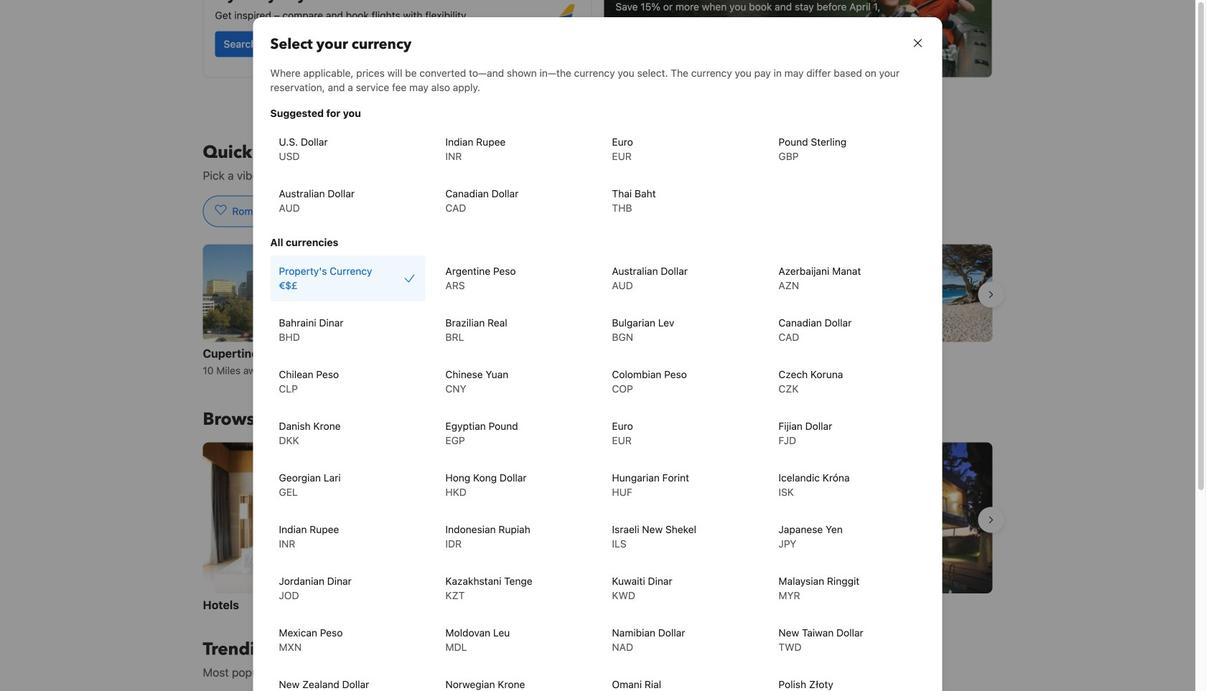 Task type: locate. For each thing, give the bounding box(es) containing it.
region
[[191, 239, 1005, 385], [191, 437, 1005, 621]]

1 vertical spatial region
[[191, 437, 1005, 621]]

tab list
[[191, 196, 530, 228]]

dialog
[[236, 0, 960, 692]]

1 region from the top
[[191, 239, 1005, 385]]

0 vertical spatial region
[[191, 239, 1005, 385]]



Task type: vqa. For each thing, say whether or not it's contained in the screenshot.
right
no



Task type: describe. For each thing, give the bounding box(es) containing it.
fly away to your dream vacation image
[[491, 0, 580, 66]]

a young girl and woman kayak on a river image
[[605, 0, 992, 77]]

2 region from the top
[[191, 437, 1005, 621]]



